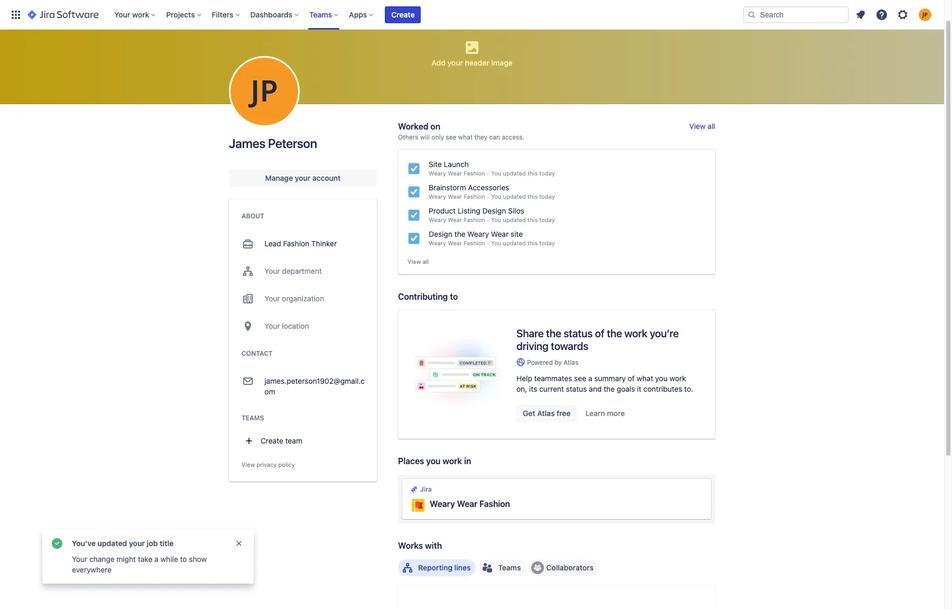 Task type: locate. For each thing, give the bounding box(es) containing it.
0 vertical spatial teams
[[310, 10, 332, 19]]

your work
[[114, 10, 149, 19]]

weary for design
[[429, 240, 446, 246]]

updated down site
[[503, 240, 526, 246]]

1 vertical spatial of
[[628, 374, 635, 383]]

view for the top view all link
[[690, 122, 706, 131]]

1 vertical spatial atlas
[[538, 409, 555, 418]]

1 horizontal spatial view
[[408, 258, 421, 265]]

2 vertical spatial view
[[242, 461, 255, 468]]

fashion for design
[[464, 240, 485, 246]]

contributing to
[[398, 292, 458, 301]]

share
[[517, 327, 544, 339]]

take
[[138, 555, 153, 564]]

1 vertical spatial view
[[408, 258, 421, 265]]

updated
[[503, 170, 526, 177], [503, 193, 526, 200], [503, 216, 526, 223], [503, 240, 526, 246], [98, 539, 127, 548]]

you right the places
[[426, 456, 441, 466]]

to right contributing
[[450, 292, 458, 301]]

2 vertical spatial teams
[[498, 563, 521, 572]]

1 this from the top
[[528, 170, 538, 177]]

today for site launch
[[540, 170, 555, 177]]

create inside create team button
[[261, 436, 283, 445]]

your left job
[[129, 539, 145, 548]]

wear down "launch"
[[448, 170, 462, 177]]

fashion for site
[[464, 170, 485, 177]]

policy
[[278, 461, 295, 468]]

create inside create button
[[392, 10, 415, 19]]

you updated this today for site launch
[[491, 170, 555, 177]]

create button
[[385, 6, 421, 23]]

0 vertical spatial of
[[595, 327, 605, 339]]

you updated this today for brainstorm accessories
[[491, 193, 555, 200]]

0 horizontal spatial you
[[426, 456, 441, 466]]

0 vertical spatial design
[[483, 206, 506, 215]]

help teammates see a summary of what you work on, its current status and the goals it contributes to.
[[517, 374, 694, 393]]

atlas inside button
[[538, 409, 555, 418]]

wear down product
[[448, 216, 462, 223]]

1 vertical spatial teams
[[242, 414, 264, 422]]

updated down the silos
[[503, 216, 526, 223]]

to right while
[[180, 555, 187, 564]]

1 horizontal spatial view all
[[690, 122, 716, 131]]

learn more button
[[579, 405, 632, 422]]

teams left apps
[[310, 10, 332, 19]]

1 horizontal spatial you
[[656, 374, 668, 383]]

see right the teammates
[[575, 374, 587, 383]]

0 horizontal spatial a
[[155, 555, 159, 564]]

get atlas free button
[[517, 405, 577, 422]]

today for design the weary wear site
[[540, 240, 555, 246]]

collaboratorsicon image
[[534, 564, 542, 572]]

0 horizontal spatial design
[[429, 230, 453, 239]]

1 horizontal spatial all
[[708, 122, 716, 131]]

status
[[564, 327, 593, 339], [566, 384, 587, 393]]

0 vertical spatial what
[[458, 133, 473, 141]]

2 today from the top
[[540, 193, 555, 200]]

0 horizontal spatial see
[[446, 133, 457, 141]]

on
[[431, 122, 441, 131]]

current
[[540, 384, 564, 393]]

4 you from the top
[[491, 240, 502, 246]]

0 horizontal spatial view all
[[408, 258, 429, 265]]

worked on
[[398, 122, 441, 131]]

everywhere
[[72, 565, 112, 574]]

1 vertical spatial see
[[575, 374, 587, 383]]

the down summary
[[604, 384, 615, 393]]

reporting lines
[[418, 563, 471, 572]]

you down 'accessories'
[[491, 193, 502, 200]]

view all
[[690, 122, 716, 131], [408, 258, 429, 265]]

you updated this today for design the weary wear site
[[491, 240, 555, 246]]

1 vertical spatial to
[[180, 555, 187, 564]]

will
[[420, 133, 430, 141]]

4 this from the top
[[528, 240, 538, 246]]

a up and
[[589, 374, 593, 383]]

about
[[242, 212, 264, 220]]

notifications image
[[855, 8, 867, 21]]

your
[[114, 10, 130, 19], [265, 267, 280, 276], [265, 294, 280, 303], [265, 322, 280, 331], [72, 555, 87, 564]]

1 vertical spatial you
[[426, 456, 441, 466]]

0 vertical spatial status
[[564, 327, 593, 339]]

you updated this today for product listing design silos
[[491, 216, 555, 223]]

of up "powered by atlas" link
[[595, 327, 605, 339]]

wear down brainstorm
[[448, 193, 462, 200]]

today
[[540, 170, 555, 177], [540, 193, 555, 200], [540, 216, 555, 223], [540, 240, 555, 246]]

4 you updated this today from the top
[[491, 240, 555, 246]]

teams right teams image
[[498, 563, 521, 572]]

0 horizontal spatial all
[[423, 258, 429, 265]]

view all link
[[690, 122, 716, 131], [408, 258, 429, 266]]

updated for site launch
[[503, 170, 526, 177]]

you for launch
[[491, 170, 502, 177]]

2 horizontal spatial teams
[[498, 563, 521, 572]]

atlas right by
[[564, 358, 579, 366]]

atlas right get
[[538, 409, 555, 418]]

what
[[458, 133, 473, 141], [637, 374, 654, 383]]

0 horizontal spatial view
[[242, 461, 255, 468]]

filters
[[212, 10, 234, 19]]

lead fashion thinker
[[265, 239, 337, 248]]

om
[[265, 387, 275, 396]]

teams
[[310, 10, 332, 19], [242, 414, 264, 422], [498, 563, 521, 572]]

see
[[446, 133, 457, 141], [575, 374, 587, 383]]

see right only
[[446, 133, 457, 141]]

banner containing your work
[[0, 0, 945, 30]]

you up 'accessories'
[[491, 170, 502, 177]]

this for brainstorm accessories
[[528, 193, 538, 200]]

2 horizontal spatial view
[[690, 122, 706, 131]]

you inside help teammates see a summary of what you work on, its current status and the goals it contributes to.
[[656, 374, 668, 383]]

teammates
[[535, 374, 573, 383]]

design down product
[[429, 230, 453, 239]]

wear
[[448, 170, 462, 177], [448, 193, 462, 200], [448, 216, 462, 223], [491, 230, 509, 239], [448, 240, 462, 246], [457, 499, 478, 509]]

what up it
[[637, 374, 654, 383]]

in
[[464, 456, 471, 466]]

you down design the weary wear site at top
[[491, 240, 502, 246]]

work left 'projects'
[[132, 10, 149, 19]]

while
[[161, 555, 178, 564]]

1 vertical spatial all
[[423, 258, 429, 265]]

your inside dropdown button
[[114, 10, 130, 19]]

1 you updated this today from the top
[[491, 170, 555, 177]]

weary wear fashion down brainstorm
[[429, 193, 485, 200]]

this
[[528, 170, 538, 177], [528, 193, 538, 200], [528, 216, 538, 223], [528, 240, 538, 246]]

updated up 'accessories'
[[503, 170, 526, 177]]

1 horizontal spatial view all link
[[690, 122, 716, 131]]

2 this from the top
[[528, 193, 538, 200]]

0 horizontal spatial view all link
[[408, 258, 429, 266]]

1 vertical spatial status
[[566, 384, 587, 393]]

apps
[[349, 10, 367, 19]]

your right manage
[[295, 173, 311, 182]]

weary wear fashion for launch
[[429, 170, 485, 177]]

work up the to.
[[670, 374, 686, 383]]

0 vertical spatial create
[[392, 10, 415, 19]]

3 you from the top
[[491, 216, 502, 223]]

the up towards
[[546, 327, 562, 339]]

1 horizontal spatial to
[[450, 292, 458, 301]]

3 you updated this today from the top
[[491, 216, 555, 223]]

jira image
[[410, 485, 418, 494], [410, 485, 418, 494]]

weary wear fashion down the in
[[430, 499, 510, 509]]

2 you from the top
[[491, 193, 502, 200]]

of up goals
[[628, 374, 635, 383]]

0 vertical spatial you
[[656, 374, 668, 383]]

atlas
[[564, 358, 579, 366], [538, 409, 555, 418]]

your inside your change might take a while to show everywhere
[[72, 555, 87, 564]]

wear for the
[[448, 240, 462, 246]]

a
[[589, 374, 593, 383], [155, 555, 159, 564]]

get atlas free
[[523, 409, 571, 418]]

to
[[450, 292, 458, 301], [180, 555, 187, 564]]

1 vertical spatial create
[[261, 436, 283, 445]]

1 horizontal spatial create
[[392, 10, 415, 19]]

others will only see what they can access.
[[398, 133, 525, 141]]

create team button
[[242, 431, 364, 452]]

weary wear fashion down "launch"
[[429, 170, 485, 177]]

work inside share the status of the work you're driving towards
[[625, 327, 648, 339]]

the up "powered by atlas" link
[[607, 327, 622, 339]]

0 vertical spatial view
[[690, 122, 706, 131]]

view privacy policy
[[242, 461, 295, 468]]

design
[[483, 206, 506, 215], [429, 230, 453, 239]]

1 horizontal spatial teams
[[310, 10, 332, 19]]

a right take
[[155, 555, 159, 564]]

your profile and settings image
[[919, 8, 932, 21]]

weary wear fashion for accessories
[[429, 193, 485, 200]]

0 vertical spatial a
[[589, 374, 593, 383]]

your
[[295, 173, 311, 182], [129, 539, 145, 548]]

4 today from the top
[[540, 240, 555, 246]]

on,
[[517, 384, 527, 393]]

create for create
[[392, 10, 415, 19]]

your change might take a while to show everywhere
[[72, 555, 207, 574]]

banner
[[0, 0, 945, 30]]

your work button
[[111, 6, 160, 23]]

account
[[313, 173, 341, 182]]

success image
[[51, 537, 63, 550]]

dashboards
[[250, 10, 293, 19]]

you down product listing design silos
[[491, 216, 502, 223]]

1 vertical spatial a
[[155, 555, 159, 564]]

view
[[690, 122, 706, 131], [408, 258, 421, 265], [242, 461, 255, 468]]

you updated this today up 'accessories'
[[491, 170, 555, 177]]

0 vertical spatial your
[[295, 173, 311, 182]]

your for your location
[[265, 322, 280, 331]]

what left "they"
[[458, 133, 473, 141]]

brainstorm
[[429, 183, 466, 192]]

1 horizontal spatial atlas
[[564, 358, 579, 366]]

Search field
[[744, 6, 849, 23]]

you up contributes on the bottom of page
[[656, 374, 668, 383]]

create team
[[261, 436, 303, 445]]

your for your organization
[[265, 294, 280, 303]]

create left team
[[261, 436, 283, 445]]

1 horizontal spatial a
[[589, 374, 593, 383]]

status up towards
[[564, 327, 593, 339]]

wear down the in
[[457, 499, 478, 509]]

updated up the silos
[[503, 193, 526, 200]]

product listing design silos
[[429, 206, 525, 215]]

powered
[[527, 358, 553, 366]]

status inside share the status of the work you're driving towards
[[564, 327, 593, 339]]

design left the silos
[[483, 206, 506, 215]]

learn
[[586, 409, 605, 418]]

1 vertical spatial your
[[129, 539, 145, 548]]

powered by atlas
[[527, 358, 579, 366]]

of inside help teammates see a summary of what you work on, its current status and the goals it contributes to.
[[628, 374, 635, 383]]

1 horizontal spatial see
[[575, 374, 587, 383]]

work left the you're
[[625, 327, 648, 339]]

1 horizontal spatial design
[[483, 206, 506, 215]]

0 horizontal spatial atlas
[[538, 409, 555, 418]]

1 today from the top
[[540, 170, 555, 177]]

0 horizontal spatial of
[[595, 327, 605, 339]]

projects button
[[163, 6, 206, 23]]

you updated this today down site
[[491, 240, 555, 246]]

1 horizontal spatial of
[[628, 374, 635, 383]]

fashion for product
[[464, 216, 485, 223]]

learn more
[[586, 409, 625, 418]]

the inside help teammates see a summary of what you work on, its current status and the goals it contributes to.
[[604, 384, 615, 393]]

3 today from the top
[[540, 216, 555, 223]]

organization
[[282, 294, 324, 303]]

weary wear fashion down listing
[[429, 216, 485, 223]]

0 horizontal spatial to
[[180, 555, 187, 564]]

work
[[132, 10, 149, 19], [625, 327, 648, 339], [670, 374, 686, 383], [443, 456, 462, 466]]

works with
[[398, 541, 442, 551]]

0 horizontal spatial create
[[261, 436, 283, 445]]

you updated this today down the silos
[[491, 216, 555, 223]]

1 vertical spatial what
[[637, 374, 654, 383]]

0 horizontal spatial your
[[129, 539, 145, 548]]

status inside help teammates see a summary of what you work on, its current status and the goals it contributes to.
[[566, 384, 587, 393]]

weary wear fashion for listing
[[429, 216, 485, 223]]

1 you from the top
[[491, 170, 502, 177]]

2 you updated this today from the top
[[491, 193, 555, 200]]

your department
[[265, 267, 322, 276]]

manage
[[265, 173, 293, 182]]

0 vertical spatial all
[[708, 122, 716, 131]]

you
[[491, 170, 502, 177], [491, 193, 502, 200], [491, 216, 502, 223], [491, 240, 502, 246]]

create for create team
[[261, 436, 283, 445]]

teams up the create team icon
[[242, 414, 264, 422]]

view for view privacy policy link
[[242, 461, 255, 468]]

of inside share the status of the work you're driving towards
[[595, 327, 605, 339]]

search image
[[748, 10, 756, 19]]

fashion
[[464, 170, 485, 177], [464, 193, 485, 200], [464, 216, 485, 223], [283, 239, 310, 248], [464, 240, 485, 246], [480, 499, 510, 509]]

the
[[455, 230, 466, 239], [546, 327, 562, 339], [607, 327, 622, 339], [604, 384, 615, 393]]

status left and
[[566, 384, 587, 393]]

3 this from the top
[[528, 216, 538, 223]]

lines
[[455, 563, 471, 572]]

1 horizontal spatial your
[[295, 173, 311, 182]]

create right apps popup button
[[392, 10, 415, 19]]

weary wear fashion down design the weary wear site at top
[[429, 240, 485, 246]]

contributing
[[398, 292, 448, 301]]

jira software image
[[28, 8, 99, 21], [28, 8, 99, 21]]

1 horizontal spatial what
[[637, 374, 654, 383]]

the down listing
[[455, 230, 466, 239]]

wear down design the weary wear site at top
[[448, 240, 462, 246]]

you updated this today up the silos
[[491, 193, 555, 200]]



Task type: describe. For each thing, give the bounding box(es) containing it.
powered by atlas link
[[517, 358, 699, 367]]

accessories
[[468, 183, 510, 192]]

worked
[[398, 122, 429, 131]]

help image
[[876, 8, 889, 21]]

you for listing
[[491, 216, 502, 223]]

teams image
[[482, 562, 494, 574]]

change
[[89, 555, 115, 564]]

product
[[429, 206, 456, 215]]

show
[[189, 555, 207, 564]]

updated for design the weary wear site
[[503, 240, 526, 246]]

site launch
[[429, 160, 469, 169]]

works
[[398, 541, 423, 551]]

0 vertical spatial to
[[450, 292, 458, 301]]

location
[[282, 322, 309, 331]]

0 vertical spatial atlas
[[564, 358, 579, 366]]

might
[[117, 555, 136, 564]]

teams inside button
[[498, 563, 521, 572]]

1 vertical spatial design
[[429, 230, 453, 239]]

you for the
[[491, 240, 502, 246]]

this for product listing design silos
[[528, 216, 538, 223]]

free
[[557, 409, 571, 418]]

listing
[[458, 206, 481, 215]]

atlas image
[[517, 358, 525, 367]]

you've
[[72, 539, 96, 548]]

goals
[[617, 384, 635, 393]]

1 vertical spatial view all link
[[408, 258, 429, 266]]

contributes
[[644, 384, 683, 393]]

to.
[[685, 384, 694, 393]]

job
[[147, 539, 158, 548]]

weary for brainstorm
[[429, 193, 446, 200]]

and
[[589, 384, 602, 393]]

wear left site
[[491, 230, 509, 239]]

wear inside weary wear fashion link
[[457, 499, 478, 509]]

only
[[432, 133, 444, 141]]

collaborators button
[[529, 560, 599, 576]]

weary wear fashion link
[[430, 499, 510, 509]]

0 vertical spatial view all
[[690, 122, 716, 131]]

updated for brainstorm accessories
[[503, 193, 526, 200]]

reporting lines button
[[398, 560, 476, 576]]

get
[[523, 409, 536, 418]]

they
[[475, 133, 488, 141]]

updated for product listing design silos
[[503, 216, 526, 223]]

share the status of the work you're driving towards
[[517, 327, 679, 352]]

0 horizontal spatial what
[[458, 133, 473, 141]]

you're
[[650, 327, 679, 339]]

driving
[[517, 340, 549, 352]]

by
[[555, 358, 562, 366]]

with
[[425, 541, 442, 551]]

wear for accessories
[[448, 193, 462, 200]]

site
[[429, 160, 442, 169]]

what inside help teammates see a summary of what you work on, its current status and the goals it contributes to.
[[637, 374, 654, 383]]

access.
[[502, 133, 525, 141]]

design the weary wear site
[[429, 230, 523, 239]]

weary for site
[[429, 170, 446, 177]]

teams button
[[478, 560, 527, 576]]

dismiss image
[[235, 540, 243, 548]]

james.peterson1902@gmail.c om
[[265, 377, 365, 396]]

0 vertical spatial see
[[446, 133, 457, 141]]

site
[[511, 230, 523, 239]]

updated up "change"
[[98, 539, 127, 548]]

james.peterson1902@gmail.c
[[265, 377, 365, 386]]

create team image
[[245, 437, 253, 445]]

a inside help teammates see a summary of what you work on, its current status and the goals it contributes to.
[[589, 374, 593, 383]]

today for brainstorm accessories
[[540, 193, 555, 200]]

weary for product
[[429, 216, 446, 223]]

brainstorm accessories
[[429, 183, 510, 192]]

your for your department
[[265, 267, 280, 276]]

this for site launch
[[528, 170, 538, 177]]

manage your account
[[265, 173, 341, 182]]

view for the bottommost view all link
[[408, 258, 421, 265]]

your organization
[[265, 294, 324, 303]]

more
[[607, 409, 625, 418]]

wear for listing
[[448, 216, 462, 223]]

team
[[285, 436, 303, 445]]

help
[[517, 374, 533, 383]]

you've updated your job title
[[72, 539, 174, 548]]

title
[[160, 539, 174, 548]]

places
[[398, 456, 424, 466]]

today for product listing design silos
[[540, 216, 555, 223]]

weary wear fashion for the
[[429, 240, 485, 246]]

work inside help teammates see a summary of what you work on, its current status and the goals it contributes to.
[[670, 374, 686, 383]]

silos
[[508, 206, 525, 215]]

it
[[637, 384, 642, 393]]

work inside dropdown button
[[132, 10, 149, 19]]

filters button
[[209, 6, 244, 23]]

teams button
[[306, 6, 343, 23]]

department
[[282, 267, 322, 276]]

towards
[[551, 340, 589, 352]]

profile image actions image
[[258, 85, 271, 98]]

james
[[229, 136, 266, 151]]

your for your work
[[114, 10, 130, 19]]

dashboards button
[[247, 6, 303, 23]]

see inside help teammates see a summary of what you work on, its current status and the goals it contributes to.
[[575, 374, 587, 383]]

1 vertical spatial view all
[[408, 258, 429, 265]]

0 horizontal spatial teams
[[242, 414, 264, 422]]

launch
[[444, 160, 469, 169]]

settings image
[[897, 8, 910, 21]]

james peterson
[[229, 136, 317, 151]]

projects
[[166, 10, 195, 19]]

apps button
[[346, 6, 378, 23]]

primary element
[[6, 0, 744, 29]]

a inside your change might take a while to show everywhere
[[155, 555, 159, 564]]

contact
[[242, 350, 273, 358]]

wear for launch
[[448, 170, 462, 177]]

thinker
[[312, 239, 337, 248]]

view privacy policy link
[[242, 461, 295, 468]]

others
[[398, 133, 419, 141]]

can
[[490, 133, 500, 141]]

your for your change might take a while to show everywhere
[[72, 555, 87, 564]]

summary
[[595, 374, 626, 383]]

manage your account link
[[229, 170, 377, 187]]

collaborators
[[547, 563, 594, 572]]

you for accessories
[[491, 193, 502, 200]]

your location
[[265, 322, 309, 331]]

to inside your change might take a while to show everywhere
[[180, 555, 187, 564]]

jira
[[421, 485, 432, 493]]

appswitcher icon image
[[10, 8, 22, 21]]

your inside "manage your account" link
[[295, 173, 311, 182]]

teams inside popup button
[[310, 10, 332, 19]]

this for design the weary wear site
[[528, 240, 538, 246]]

fashion for brainstorm
[[464, 193, 485, 200]]

work left the in
[[443, 456, 462, 466]]

lead
[[265, 239, 281, 248]]

its
[[529, 384, 538, 393]]

privacy
[[257, 461, 277, 468]]

0 vertical spatial view all link
[[690, 122, 716, 131]]



Task type: vqa. For each thing, say whether or not it's contained in the screenshot.
Connect
no



